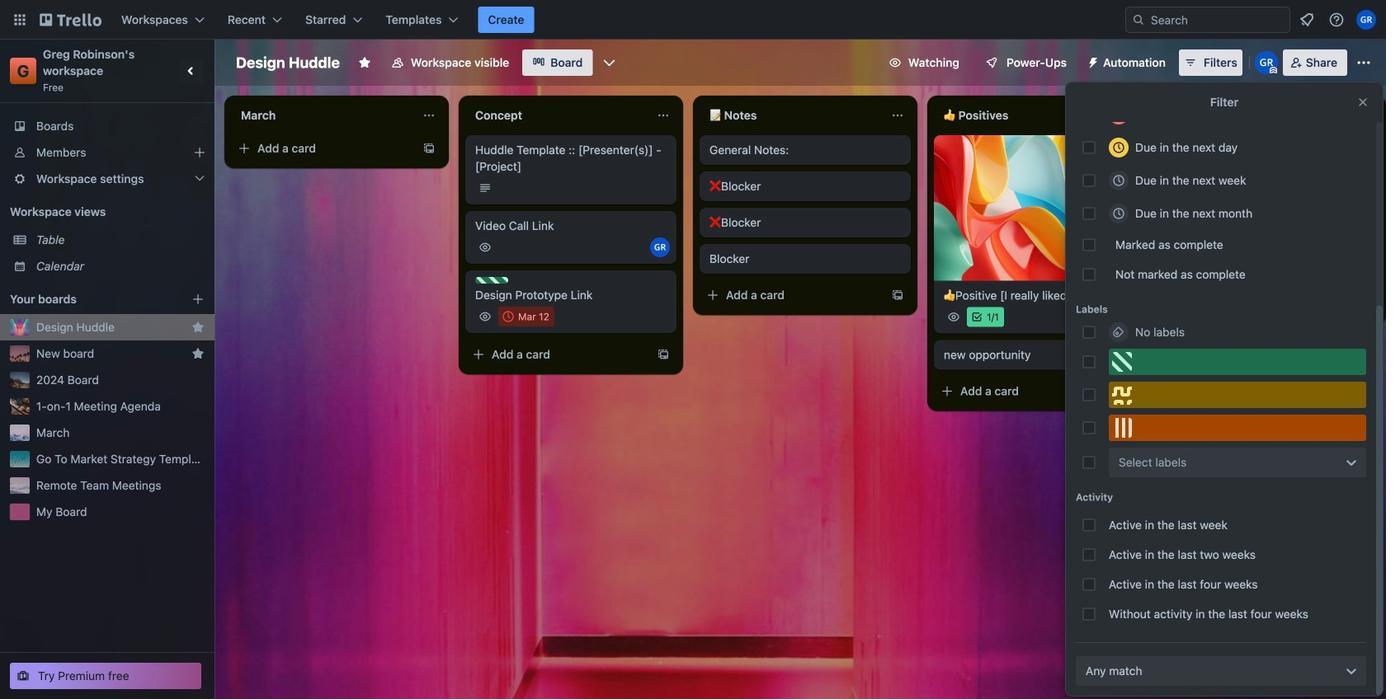 Task type: vqa. For each thing, say whether or not it's contained in the screenshot.
Terry Turtle (terryturtle) icon
no



Task type: describe. For each thing, give the bounding box(es) containing it.
search image
[[1133, 13, 1146, 26]]

1 vertical spatial create from template… image
[[891, 289, 905, 302]]

greg robinson (gregrobinson96) image
[[1357, 10, 1377, 30]]

color: orange, title: none element
[[1109, 415, 1367, 442]]

1 horizontal spatial create from template… image
[[657, 348, 670, 362]]

Search field
[[1146, 8, 1290, 31]]

1 starred icon image from the top
[[192, 321, 205, 334]]

color: yellow, title: none element
[[1109, 382, 1367, 409]]

open information menu image
[[1329, 12, 1345, 28]]

workspace navigation collapse icon image
[[180, 59, 203, 83]]

this member is an admin of this board. image
[[1270, 67, 1278, 74]]

customize views image
[[601, 54, 618, 71]]

0 notifications image
[[1298, 10, 1317, 30]]

1 vertical spatial greg robinson (gregrobinson96) image
[[650, 238, 670, 258]]

sm image
[[1081, 50, 1104, 73]]



Task type: locate. For each thing, give the bounding box(es) containing it.
your boards with 8 items element
[[10, 290, 167, 310]]

2 vertical spatial create from template… image
[[657, 348, 670, 362]]

starred icon image
[[192, 321, 205, 334], [192, 348, 205, 361]]

None text field
[[934, 102, 1119, 129]]

create from template… image
[[1126, 385, 1139, 398]]

close popover image
[[1357, 96, 1370, 109]]

None text field
[[231, 102, 416, 129], [466, 102, 650, 129], [700, 102, 885, 129], [231, 102, 416, 129], [466, 102, 650, 129], [700, 102, 885, 129]]

Board name text field
[[228, 50, 348, 76]]

show menu image
[[1356, 54, 1373, 71]]

star or unstar board image
[[358, 56, 371, 69]]

2 horizontal spatial create from template… image
[[891, 289, 905, 302]]

0 vertical spatial greg robinson (gregrobinson96) image
[[1255, 51, 1278, 74]]

create from template… image
[[423, 142, 436, 155], [891, 289, 905, 302], [657, 348, 670, 362]]

1 vertical spatial starred icon image
[[192, 348, 205, 361]]

0 horizontal spatial create from template… image
[[423, 142, 436, 155]]

primary element
[[0, 0, 1387, 40]]

add board image
[[192, 293, 205, 306]]

None checkbox
[[1179, 221, 1230, 241], [499, 307, 555, 327], [1179, 221, 1230, 241], [499, 307, 555, 327]]

2 starred icon image from the top
[[192, 348, 205, 361]]

color: green, title: none element
[[1109, 349, 1367, 376]]

0 vertical spatial starred icon image
[[192, 321, 205, 334]]

greg robinson (gregrobinson96) image
[[1255, 51, 1278, 74], [650, 238, 670, 258]]

0 horizontal spatial greg robinson (gregrobinson96) image
[[650, 238, 670, 258]]

1 horizontal spatial greg robinson (gregrobinson96) image
[[1255, 51, 1278, 74]]

0 vertical spatial create from template… image
[[423, 142, 436, 155]]

color: green, title: none image
[[475, 277, 508, 284]]

back to home image
[[40, 7, 102, 33]]



